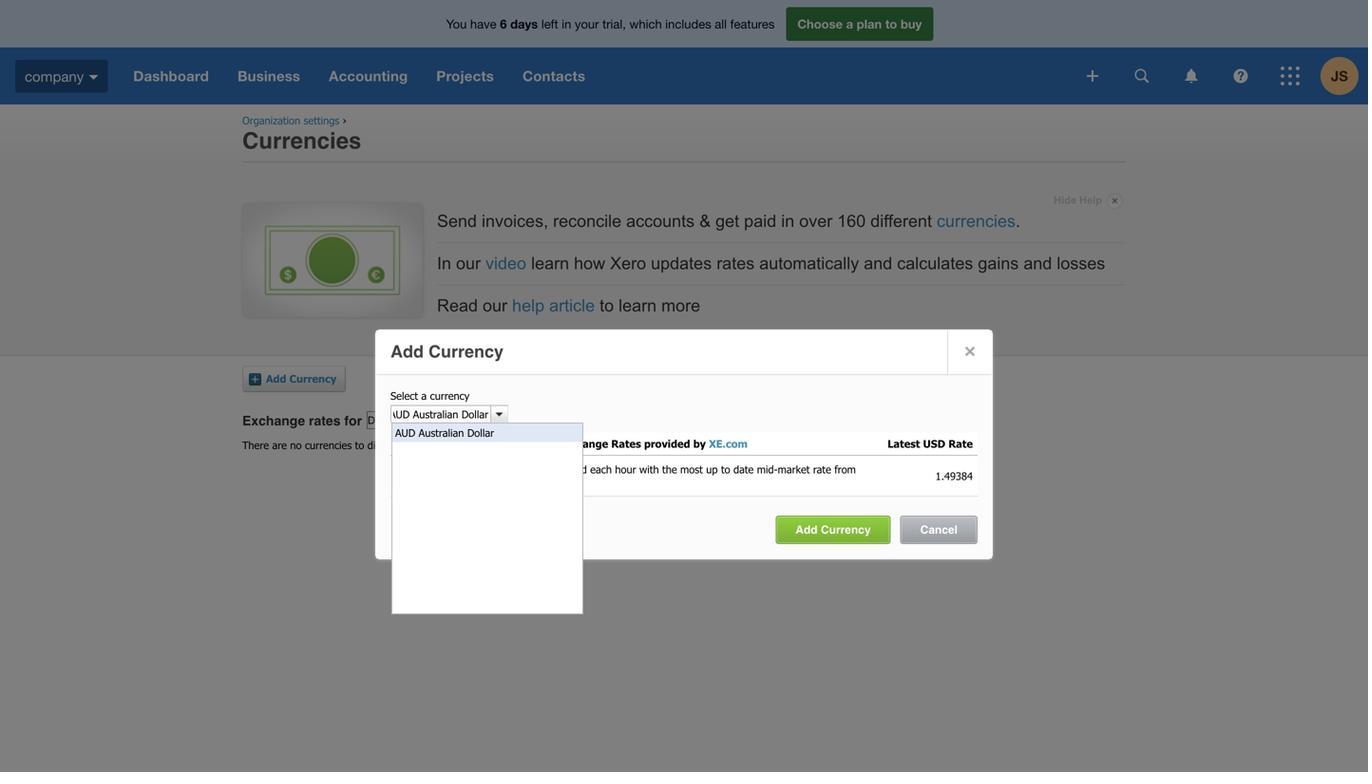 Task type: describe. For each thing, give the bounding box(es) containing it.
0 vertical spatial xe.com
[[709, 438, 748, 450]]

rates for exchange rates for
[[309, 413, 341, 428]]

read
[[437, 296, 478, 315]]

in our video learn how xero updates rates automatically and calculates gains and losses
[[437, 254, 1106, 273]]

2 vertical spatial add
[[796, 524, 818, 537]]

2 horizontal spatial add currency
[[796, 524, 871, 537]]

organization settings › currencies
[[242, 114, 361, 154]]

help
[[1080, 194, 1102, 206]]

you have 6 days left in your trial, which includes all features
[[446, 16, 775, 31]]

hide
[[1054, 194, 1077, 206]]

160
[[837, 212, 866, 231]]

up
[[706, 463, 718, 476]]

1 and from the left
[[864, 254, 893, 273]]

by
[[693, 438, 706, 450]]

0 vertical spatial currency
[[429, 342, 504, 362]]

company
[[25, 68, 84, 84]]

to left "display."
[[355, 439, 364, 452]]

0 vertical spatial currencies
[[937, 212, 1016, 231]]

over
[[799, 212, 833, 231]]

your
[[575, 16, 599, 31]]

provided
[[644, 438, 690, 450]]

article
[[549, 296, 595, 315]]

settings
[[304, 114, 339, 127]]

mid-
[[757, 463, 778, 476]]

trial,
[[603, 16, 626, 31]]

0 vertical spatial rates
[[717, 254, 755, 273]]

0 vertical spatial add currency link
[[249, 366, 346, 392]]

help
[[512, 296, 545, 315]]

hide help link
[[1054, 189, 1123, 212]]

xe.com inside exchange rates are updated each hour with the most up to date mid-market rate from xe.com
[[458, 476, 492, 489]]

latest usd rate
[[888, 438, 973, 450]]

0 horizontal spatial currencies
[[305, 439, 352, 452]]

rates
[[611, 438, 641, 450]]

js
[[1331, 67, 1348, 85]]

updated
[[549, 463, 587, 476]]

plan
[[857, 16, 882, 31]]

svg image inside 'company' popup button
[[89, 75, 98, 80]]

days
[[510, 16, 538, 31]]

read our help article to learn more
[[437, 296, 701, 315]]

includes
[[665, 16, 711, 31]]

our for in
[[456, 254, 481, 273]]

automatic
[[458, 438, 512, 450]]

rate
[[813, 463, 831, 476]]

left
[[541, 16, 558, 31]]

no
[[290, 439, 302, 452]]

calculates
[[897, 254, 973, 273]]

rate
[[949, 438, 973, 450]]

how
[[574, 254, 605, 273]]

company button
[[0, 48, 119, 105]]

have
[[470, 16, 497, 31]]

1 vertical spatial add
[[266, 372, 286, 385]]

select a currency
[[391, 390, 470, 402]]

different
[[871, 212, 932, 231]]

with
[[640, 463, 659, 476]]

organization settings link
[[242, 114, 339, 127]]

video link
[[486, 254, 527, 273]]

a for choose
[[846, 16, 853, 31]]

6
[[500, 16, 507, 31]]

2 horizontal spatial svg image
[[1281, 67, 1300, 86]]

cancel link
[[908, 517, 977, 544]]

xe.com link
[[709, 438, 748, 450]]

0 horizontal spatial are
[[272, 439, 287, 452]]

all
[[715, 16, 727, 31]]

1 vertical spatial add currency
[[266, 372, 337, 385]]

to right article
[[600, 296, 614, 315]]

reconcile
[[553, 212, 622, 231]]

more
[[662, 296, 701, 315]]

send invoices, reconcile accounts & get paid in over 160 different currencies .
[[437, 212, 1021, 231]]

most
[[680, 463, 703, 476]]

the
[[662, 463, 677, 476]]

0 vertical spatial learn
[[531, 254, 569, 273]]

1 vertical spatial currency
[[289, 372, 337, 385]]

paid
[[744, 212, 777, 231]]

cancel
[[920, 524, 958, 537]]

features
[[730, 16, 775, 31]]

aud australian dollar
[[395, 427, 494, 440]]

exchange rates are updated each hour with the most up to date mid-market rate from xe.com
[[458, 463, 856, 489]]

rates for exchange rates are updated each hour with the most up to date mid-market rate from xe.com
[[505, 463, 528, 476]]

send
[[437, 212, 477, 231]]

currencies
[[242, 128, 361, 154]]

accounts
[[626, 212, 695, 231]]



Task type: vqa. For each thing, say whether or not it's contained in the screenshot.


Task type: locate. For each thing, give the bounding box(es) containing it.
0 vertical spatial a
[[846, 16, 853, 31]]

xe.com down automatic
[[458, 476, 492, 489]]

1 horizontal spatial a
[[846, 16, 853, 31]]

automatically
[[759, 254, 859, 273]]

1 vertical spatial rates
[[309, 413, 341, 428]]

exchange rates for
[[242, 413, 362, 428]]

to right up
[[721, 463, 730, 476]]

rates down send invoices, reconcile accounts & get paid in over 160 different currencies .
[[717, 254, 755, 273]]

xe.com
[[709, 438, 748, 450], [458, 476, 492, 489]]

rates up there are no currencies to display.
[[309, 413, 341, 428]]

choose a plan to buy
[[798, 16, 922, 31]]

js banner
[[0, 0, 1368, 105]]

1 horizontal spatial svg image
[[1087, 70, 1099, 82]]

2 horizontal spatial currency
[[821, 524, 871, 537]]

in right paid
[[781, 212, 795, 231]]

date
[[734, 463, 754, 476]]

0 horizontal spatial svg image
[[89, 75, 98, 80]]

are
[[272, 439, 287, 452], [531, 463, 546, 476]]

1 horizontal spatial are
[[531, 463, 546, 476]]

are down 'foreign'
[[531, 463, 546, 476]]

0 horizontal spatial rates
[[309, 413, 341, 428]]

there are no currencies to display.
[[242, 439, 401, 452]]

add currency link
[[249, 366, 346, 392], [783, 517, 890, 544]]

Exchange rates for text field
[[368, 412, 431, 429]]

2 vertical spatial add currency
[[796, 524, 871, 537]]

a right select
[[421, 390, 427, 402]]

1 horizontal spatial currencies
[[937, 212, 1016, 231]]

our for read
[[483, 296, 507, 315]]

0 horizontal spatial currency
[[289, 372, 337, 385]]

2 horizontal spatial exchange
[[558, 438, 608, 450]]

0 vertical spatial add
[[391, 342, 424, 362]]

add up exchange rates for
[[266, 372, 286, 385]]

0 horizontal spatial exchange
[[242, 413, 305, 428]]

a for select
[[421, 390, 427, 402]]

aud
[[395, 427, 415, 440]]

1 horizontal spatial svg image
[[1185, 69, 1198, 83]]

add currency
[[391, 342, 504, 362], [266, 372, 337, 385], [796, 524, 871, 537]]

from
[[835, 463, 856, 476]]

1 horizontal spatial and
[[1024, 254, 1052, 273]]

2 vertical spatial exchange
[[458, 463, 502, 476]]

rates inside exchange rates are updated each hour with the most up to date mid-market rate from xe.com
[[505, 463, 528, 476]]

exchange up there
[[242, 413, 305, 428]]

a inside js banner
[[846, 16, 853, 31]]

get
[[716, 212, 739, 231]]

hide help
[[1054, 194, 1102, 206]]

0 horizontal spatial and
[[864, 254, 893, 273]]

1 horizontal spatial our
[[483, 296, 507, 315]]

1 horizontal spatial currency
[[429, 342, 504, 362]]

there
[[242, 439, 269, 452]]

0 horizontal spatial in
[[562, 16, 571, 31]]

1 vertical spatial xe.com
[[458, 476, 492, 489]]

add currency down rate
[[796, 524, 871, 537]]

add up select
[[391, 342, 424, 362]]

dollar
[[467, 427, 494, 440]]

2 horizontal spatial svg image
[[1234, 69, 1248, 83]]

select
[[391, 390, 418, 402]]

1 horizontal spatial learn
[[619, 296, 657, 315]]

invoices,
[[482, 212, 548, 231]]

svg image
[[1281, 67, 1300, 86], [1087, 70, 1099, 82], [89, 75, 98, 80]]

to inside js banner
[[885, 16, 897, 31]]

exchange for for
[[242, 413, 305, 428]]

for
[[344, 413, 362, 428]]

add currency link down from
[[783, 517, 890, 544]]

display.
[[368, 439, 401, 452]]

2 svg image from the left
[[1185, 69, 1198, 83]]

›
[[343, 114, 347, 127]]

1 horizontal spatial xe.com
[[709, 438, 748, 450]]

in
[[437, 254, 451, 273]]

1 vertical spatial our
[[483, 296, 507, 315]]

latest
[[888, 438, 920, 450]]

organization
[[242, 114, 300, 127]]

0 horizontal spatial add currency
[[266, 372, 337, 385]]

exchange up updated
[[558, 438, 608, 450]]

video
[[486, 254, 527, 273]]

svg image
[[1135, 69, 1149, 83], [1185, 69, 1198, 83], [1234, 69, 1248, 83]]

rates down 'foreign'
[[505, 463, 528, 476]]

are left no
[[272, 439, 287, 452]]

a left plan
[[846, 16, 853, 31]]

0 horizontal spatial add currency link
[[249, 366, 346, 392]]

2 vertical spatial rates
[[505, 463, 528, 476]]

each
[[590, 463, 612, 476]]

to left 'buy' at the right top
[[885, 16, 897, 31]]

market
[[778, 463, 810, 476]]

add down market on the right bottom of page
[[796, 524, 818, 537]]

1 horizontal spatial add currency link
[[783, 517, 890, 544]]

currencies right no
[[305, 439, 352, 452]]

0 horizontal spatial add
[[266, 372, 286, 385]]

2 horizontal spatial add
[[796, 524, 818, 537]]

in
[[562, 16, 571, 31], [781, 212, 795, 231]]

2 vertical spatial currency
[[821, 524, 871, 537]]

currency
[[430, 390, 470, 402]]

1 horizontal spatial exchange
[[458, 463, 502, 476]]

1 vertical spatial are
[[531, 463, 546, 476]]

you
[[446, 16, 467, 31]]

0 horizontal spatial a
[[421, 390, 427, 402]]

1 horizontal spatial in
[[781, 212, 795, 231]]

gains
[[978, 254, 1019, 273]]

0 horizontal spatial learn
[[531, 254, 569, 273]]

add currency up exchange rates for
[[266, 372, 337, 385]]

xero
[[610, 254, 646, 273]]

updates
[[651, 254, 712, 273]]

learn down xero
[[619, 296, 657, 315]]

exchange down automatic
[[458, 463, 502, 476]]

0 horizontal spatial svg image
[[1135, 69, 1149, 83]]

js button
[[1321, 48, 1368, 105]]

currencies link
[[937, 212, 1016, 231]]

1 vertical spatial a
[[421, 390, 427, 402]]

add currency up currency
[[391, 342, 504, 362]]

0 vertical spatial in
[[562, 16, 571, 31]]

.
[[1016, 212, 1021, 231]]

1 vertical spatial currencies
[[305, 439, 352, 452]]

rates
[[717, 254, 755, 273], [309, 413, 341, 428], [505, 463, 528, 476]]

1 vertical spatial exchange
[[558, 438, 608, 450]]

buy
[[901, 16, 922, 31]]

in inside js banner
[[562, 16, 571, 31]]

and
[[864, 254, 893, 273], [1024, 254, 1052, 273]]

australian
[[419, 427, 464, 440]]

a
[[846, 16, 853, 31], [421, 390, 427, 402]]

1 horizontal spatial add
[[391, 342, 424, 362]]

learn left how on the left
[[531, 254, 569, 273]]

1 vertical spatial in
[[781, 212, 795, 231]]

exchange inside exchange rates are updated each hour with the most up to date mid-market rate from xe.com
[[458, 463, 502, 476]]

are inside exchange rates are updated each hour with the most up to date mid-market rate from xe.com
[[531, 463, 546, 476]]

which
[[630, 16, 662, 31]]

currency down from
[[821, 524, 871, 537]]

help article link
[[512, 296, 595, 315]]

0 horizontal spatial our
[[456, 254, 481, 273]]

choose
[[798, 16, 843, 31]]

0 vertical spatial exchange
[[242, 413, 305, 428]]

to inside exchange rates are updated each hour with the most up to date mid-market rate from xe.com
[[721, 463, 730, 476]]

3 svg image from the left
[[1234, 69, 1248, 83]]

our right in
[[456, 254, 481, 273]]

xe.com right by
[[709, 438, 748, 450]]

learn
[[531, 254, 569, 273], [619, 296, 657, 315]]

our left help
[[483, 296, 507, 315]]

hour
[[615, 463, 636, 476]]

currency up exchange rates for
[[289, 372, 337, 385]]

0 horizontal spatial xe.com
[[458, 476, 492, 489]]

and down different at the right of the page
[[864, 254, 893, 273]]

2 and from the left
[[1024, 254, 1052, 273]]

foreign
[[515, 438, 555, 450]]

1 horizontal spatial rates
[[505, 463, 528, 476]]

exchange for are
[[458, 463, 502, 476]]

losses
[[1057, 254, 1106, 273]]

currency
[[429, 342, 504, 362], [289, 372, 337, 385], [821, 524, 871, 537]]

2 horizontal spatial rates
[[717, 254, 755, 273]]

1 horizontal spatial add currency
[[391, 342, 504, 362]]

1 vertical spatial add currency link
[[783, 517, 890, 544]]

currencies up gains
[[937, 212, 1016, 231]]

in right left
[[562, 16, 571, 31]]

currency down read
[[429, 342, 504, 362]]

usd
[[923, 438, 946, 450]]

exchange
[[242, 413, 305, 428], [558, 438, 608, 450], [458, 463, 502, 476]]

&
[[700, 212, 711, 231]]

0 vertical spatial add currency
[[391, 342, 504, 362]]

and right gains
[[1024, 254, 1052, 273]]

1 vertical spatial learn
[[619, 296, 657, 315]]

1 svg image from the left
[[1135, 69, 1149, 83]]

add currency link up exchange rates for
[[249, 366, 346, 392]]

automatic foreign exchange rates provided by xe.com
[[458, 438, 748, 450]]

currencies
[[937, 212, 1016, 231], [305, 439, 352, 452]]

0 vertical spatial our
[[456, 254, 481, 273]]

1.49384
[[936, 470, 973, 483]]

None text field
[[392, 406, 490, 422]]

our
[[456, 254, 481, 273], [483, 296, 507, 315]]

0 vertical spatial are
[[272, 439, 287, 452]]



